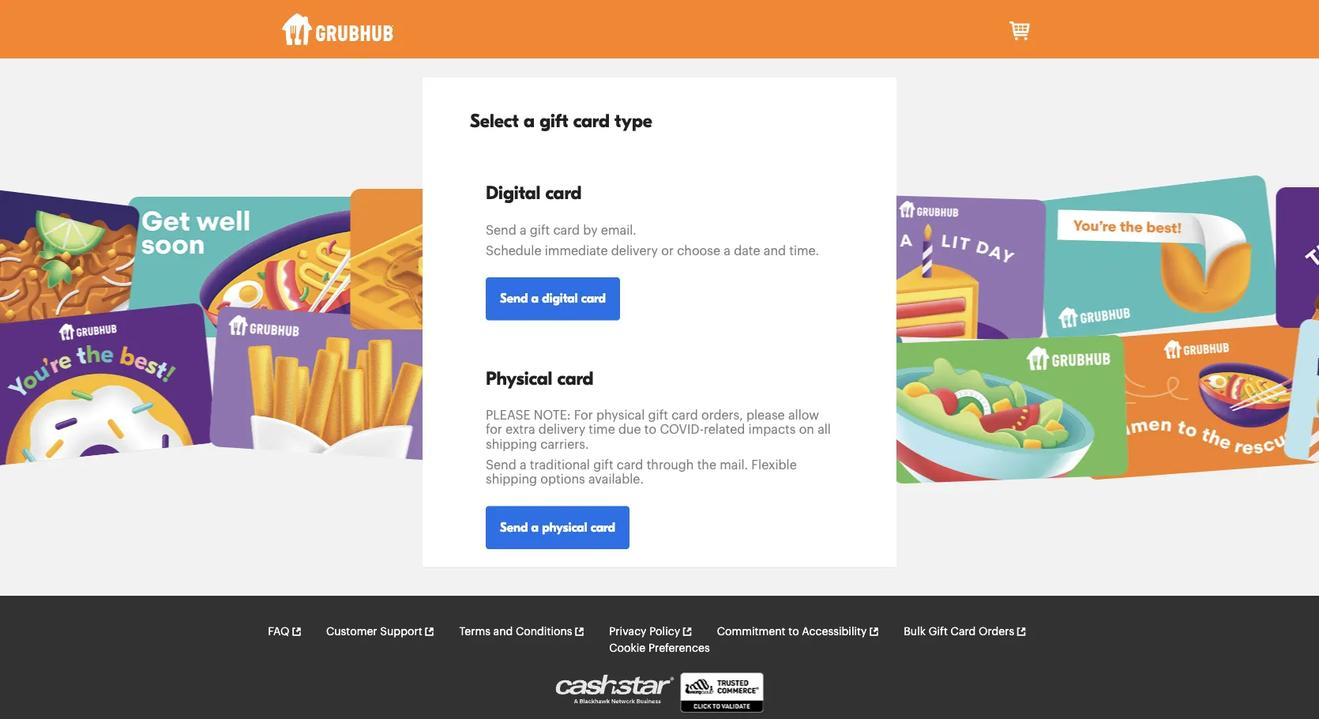Task type: locate. For each thing, give the bounding box(es) containing it.
send a physical card
[[500, 520, 615, 535]]

shipping down traditional
[[486, 473, 537, 486]]

terms and conditions link
[[459, 623, 585, 640]]

cookie preferences
[[610, 643, 710, 654]]

schedule
[[486, 245, 542, 257]]

1 vertical spatial shipping
[[486, 473, 537, 486]]

impacts
[[749, 424, 796, 436]]

flexible
[[752, 459, 797, 472]]

1 vertical spatial and
[[494, 626, 513, 637]]

1 vertical spatial to
[[789, 626, 799, 637]]

note: for
[[534, 409, 593, 422]]

gift
[[540, 111, 569, 132], [530, 224, 550, 236], [648, 409, 668, 422], [594, 459, 614, 472]]

a inside 'button'
[[531, 520, 539, 535]]

send inside button
[[500, 291, 528, 306]]

a left digital
[[531, 291, 539, 306]]

gift inside send a traditional gift card through the mail. flexible shipping options available.
[[594, 459, 614, 472]]

this site is protected by trustwave's trusted commerce program image
[[681, 672, 764, 713]]

physical for gift
[[597, 409, 645, 422]]

a
[[524, 111, 535, 132], [520, 224, 527, 236], [724, 245, 731, 257], [531, 291, 539, 306], [520, 459, 527, 472], [531, 520, 539, 535]]

delivery
[[611, 245, 658, 257], [539, 424, 586, 436]]

send
[[486, 224, 517, 236], [500, 291, 528, 306], [486, 459, 517, 472], [500, 520, 528, 535]]

card
[[574, 111, 610, 132], [546, 183, 582, 204], [554, 224, 580, 236], [581, 291, 606, 306], [557, 368, 594, 389], [672, 409, 698, 422], [617, 459, 644, 472], [591, 520, 615, 535]]

card down available.
[[591, 520, 615, 535]]

1 horizontal spatial physical
[[597, 409, 645, 422]]

to
[[645, 424, 657, 436], [789, 626, 799, 637]]

terms and conditions
[[459, 626, 572, 637]]

commitment to accessibility
[[717, 626, 867, 637]]

0 vertical spatial to
[[645, 424, 657, 436]]

customer
[[326, 626, 377, 637]]

mail.
[[720, 459, 748, 472]]

for
[[486, 424, 502, 436]]

card up the send a gift card by email.
[[546, 183, 582, 204]]

card inside 'button'
[[591, 520, 615, 535]]

gift up covid-
[[648, 409, 668, 422]]

a for select a gift card type
[[524, 111, 535, 132]]

customer support link
[[326, 623, 435, 640]]

card up available.
[[617, 459, 644, 472]]

extra
[[506, 424, 535, 436]]

a right select
[[524, 111, 535, 132]]

physical inside please note: for physical gift card orders, please allow for extra delivery time due to covid-related impacts on all shipping carriers.
[[597, 409, 645, 422]]

bulk gift card orders
[[904, 626, 1015, 637]]

0 vertical spatial physical
[[597, 409, 645, 422]]

time.
[[790, 245, 820, 257]]

please
[[486, 409, 531, 422]]

schedule immediate delivery or choose a date and time.
[[486, 245, 820, 257]]

0 horizontal spatial physical
[[542, 520, 588, 535]]

0 horizontal spatial to
[[645, 424, 657, 436]]

physical
[[597, 409, 645, 422], [542, 520, 588, 535]]

shipping inside please note: for physical gift card orders, please allow for extra delivery time due to covid-related impacts on all shipping carriers.
[[486, 438, 537, 451]]

send for send a physical card
[[500, 520, 528, 535]]

shipping down extra
[[486, 438, 537, 451]]

and right terms
[[494, 626, 513, 637]]

all
[[818, 424, 831, 436]]

a for send a gift card by email.
[[520, 224, 527, 236]]

send a traditional gift card through the mail. flexible shipping options available.
[[486, 459, 797, 486]]

and
[[764, 245, 786, 257], [494, 626, 513, 637]]

a down traditional
[[531, 520, 539, 535]]

on
[[799, 424, 815, 436]]

card right digital
[[581, 291, 606, 306]]

1 horizontal spatial delivery
[[611, 245, 658, 257]]

grubhub image
[[282, 13, 394, 45]]

0 vertical spatial shipping
[[486, 438, 537, 451]]

bulk
[[904, 626, 926, 637]]

1 shipping from the top
[[486, 438, 537, 451]]

shipping inside send a traditional gift card through the mail. flexible shipping options available.
[[486, 473, 537, 486]]

to right due
[[645, 424, 657, 436]]

2 shipping from the top
[[486, 473, 537, 486]]

go to cart page image
[[1008, 18, 1033, 44]]

privacy
[[609, 626, 647, 637]]

due
[[619, 424, 641, 436]]

physical up due
[[597, 409, 645, 422]]

covid-
[[660, 424, 704, 436]]

gift up available.
[[594, 459, 614, 472]]

1 horizontal spatial to
[[789, 626, 799, 637]]

shipping
[[486, 438, 537, 451], [486, 473, 537, 486]]

1 vertical spatial delivery
[[539, 424, 586, 436]]

card up covid-
[[672, 409, 698, 422]]

gift inside please note: for physical gift card orders, please allow for extra delivery time due to covid-related impacts on all shipping carriers.
[[648, 409, 668, 422]]

choose
[[677, 245, 721, 257]]

the
[[697, 459, 717, 472]]

1 horizontal spatial and
[[764, 245, 786, 257]]

physical inside 'button'
[[542, 520, 588, 535]]

digital card
[[486, 183, 582, 204]]

0 vertical spatial delivery
[[611, 245, 658, 257]]

1 vertical spatial physical
[[542, 520, 588, 535]]

cashstar, a blackhawk network business image
[[556, 675, 674, 704]]

a inside button
[[531, 291, 539, 306]]

a down extra
[[520, 459, 527, 472]]

send a physical card button
[[486, 506, 630, 549]]

send inside 'button'
[[500, 520, 528, 535]]

allow
[[789, 409, 819, 422]]

card inside send a traditional gift card through the mail. flexible shipping options available.
[[617, 459, 644, 472]]

send inside send a traditional gift card through the mail. flexible shipping options available.
[[486, 459, 517, 472]]

send for send a digital card
[[500, 291, 528, 306]]

a inside send a traditional gift card through the mail. flexible shipping options available.
[[520, 459, 527, 472]]

delivery down the email.
[[611, 245, 658, 257]]

terms
[[459, 626, 491, 637]]

card left type at the top
[[574, 111, 610, 132]]

physical down options
[[542, 520, 588, 535]]

available.
[[589, 473, 644, 486]]

to left accessibility
[[789, 626, 799, 637]]

and right date
[[764, 245, 786, 257]]

please note: for physical gift card orders, please allow for extra delivery time due to covid-related impacts on all shipping carriers.
[[486, 409, 831, 451]]

gift
[[929, 626, 948, 637]]

delivery down 'note: for' in the bottom of the page
[[539, 424, 586, 436]]

a up schedule
[[520, 224, 527, 236]]

privacy policy
[[609, 626, 680, 637]]

0 horizontal spatial delivery
[[539, 424, 586, 436]]

commitment
[[717, 626, 786, 637]]



Task type: describe. For each thing, give the bounding box(es) containing it.
policy
[[650, 626, 680, 637]]

privacy policy link
[[609, 623, 693, 640]]

please
[[747, 409, 785, 422]]

orders,
[[702, 409, 743, 422]]

accessibility
[[802, 626, 867, 637]]

cookie preferences link
[[610, 640, 710, 657]]

time
[[589, 424, 615, 436]]

send a digital card
[[500, 291, 606, 306]]

physical for card
[[542, 520, 588, 535]]

preferences
[[649, 643, 710, 654]]

conditions
[[516, 626, 572, 637]]

options
[[541, 473, 585, 486]]

send for send a traditional gift card through the mail. flexible shipping options available.
[[486, 459, 517, 472]]

0 vertical spatial and
[[764, 245, 786, 257]]

gift right select
[[540, 111, 569, 132]]

carriers.
[[541, 438, 589, 451]]

by
[[583, 224, 598, 236]]

a for send a traditional gift card through the mail. flexible shipping options available.
[[520, 459, 527, 472]]

related
[[704, 424, 745, 436]]

email.
[[601, 224, 637, 236]]

card up 'note: for' in the bottom of the page
[[557, 368, 594, 389]]

or
[[662, 245, 674, 257]]

send a gift card by email.
[[486, 224, 637, 236]]

send a digital card button
[[486, 277, 620, 320]]

customer support
[[326, 626, 422, 637]]

0 horizontal spatial and
[[494, 626, 513, 637]]

orders
[[979, 626, 1015, 637]]

bulk gift card orders link
[[904, 623, 1027, 640]]

digital
[[486, 183, 541, 204]]

physical
[[486, 368, 553, 389]]

card inside button
[[581, 291, 606, 306]]

a for send a physical card
[[531, 520, 539, 535]]

card up immediate
[[554, 224, 580, 236]]

to inside please note: for physical gift card orders, please allow for extra delivery time due to covid-related impacts on all shipping carriers.
[[645, 424, 657, 436]]

a left date
[[724, 245, 731, 257]]

support
[[380, 626, 422, 637]]

select a gift card type
[[470, 111, 653, 132]]

send for send a gift card by email.
[[486, 224, 517, 236]]

a for send a digital card
[[531, 291, 539, 306]]

physical card
[[486, 368, 594, 389]]

faq
[[268, 626, 289, 637]]

commitment to accessibility link
[[717, 623, 880, 640]]

date
[[734, 245, 761, 257]]

through
[[647, 459, 694, 472]]

gift up schedule
[[530, 224, 550, 236]]

digital
[[542, 291, 578, 306]]

immediate
[[545, 245, 608, 257]]

cookie
[[610, 643, 646, 654]]

traditional
[[530, 459, 590, 472]]

delivery inside please note: for physical gift card orders, please allow for extra delivery time due to covid-related impacts on all shipping carriers.
[[539, 424, 586, 436]]

card inside please note: for physical gift card orders, please allow for extra delivery time due to covid-related impacts on all shipping carriers.
[[672, 409, 698, 422]]

faq link
[[268, 623, 302, 640]]

card
[[951, 626, 976, 637]]

cashstar, a blackhawk network business link
[[556, 675, 681, 713]]

type
[[615, 111, 653, 132]]

select
[[470, 111, 519, 132]]



Task type: vqa. For each thing, say whether or not it's contained in the screenshot.
time
yes



